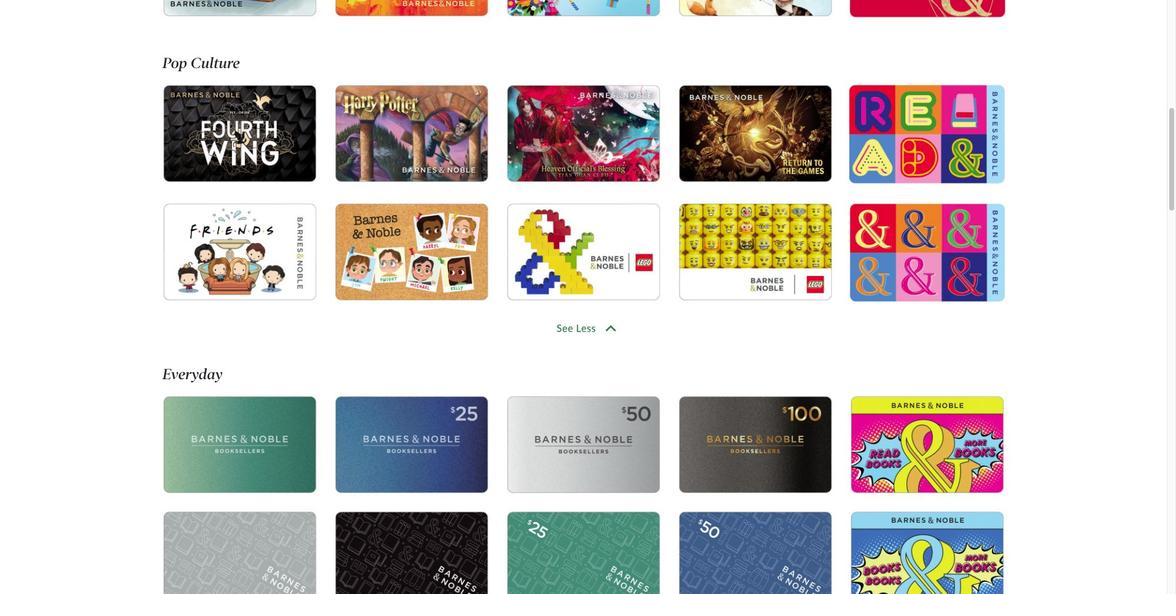 Task type: vqa. For each thing, say whether or not it's contained in the screenshot.
the 'kids'
no



Task type: describe. For each thing, give the bounding box(es) containing it.
culture
[[191, 54, 240, 72]]

$25 blue shiny image
[[332, 393, 492, 497]]

pop
[[163, 54, 187, 72]]

friends image
[[160, 200, 320, 304]]

happy birthday book cake image
[[160, 0, 320, 20]]

ballad of songbirds image
[[676, 82, 836, 186]]

grey pattern ov image
[[160, 509, 320, 595]]

fourth wing image
[[160, 82, 320, 186]]

dungeon & dragon image
[[504, 82, 664, 186]]

pink pop ampersand image
[[848, 393, 1008, 497]]

pop reads image
[[848, 82, 1008, 189]]

birthday raccoon image
[[676, 0, 836, 20]]

lego ampersand image
[[504, 200, 664, 304]]

black pattern ov image
[[332, 509, 492, 595]]



Task type: locate. For each thing, give the bounding box(es) containing it.
see less
[[557, 322, 596, 334]]

happy birthday orange image
[[332, 0, 492, 20]]

lego figures image
[[676, 200, 836, 304]]

$50 silver shiny image
[[504, 393, 664, 497]]

pearl $100  black image
[[676, 393, 836, 497]]

pop ampersand image
[[848, 200, 1008, 307]]

blue pop ampersand image
[[848, 509, 1008, 595]]

harry potter image
[[332, 82, 492, 186]]

see
[[557, 322, 574, 334]]

pop culture
[[163, 54, 240, 72]]

everyday
[[163, 365, 223, 383]]

office image
[[332, 200, 492, 304]]

classic red birthday image
[[848, 0, 1008, 22]]

happy birthday trumpet image
[[504, 0, 664, 20]]

see less link
[[160, 322, 1008, 334]]

pattern $25 image
[[504, 509, 664, 595]]

pattern $50 image
[[676, 509, 836, 595]]

less
[[576, 322, 596, 334]]

green shiny ov image
[[160, 393, 320, 497]]



